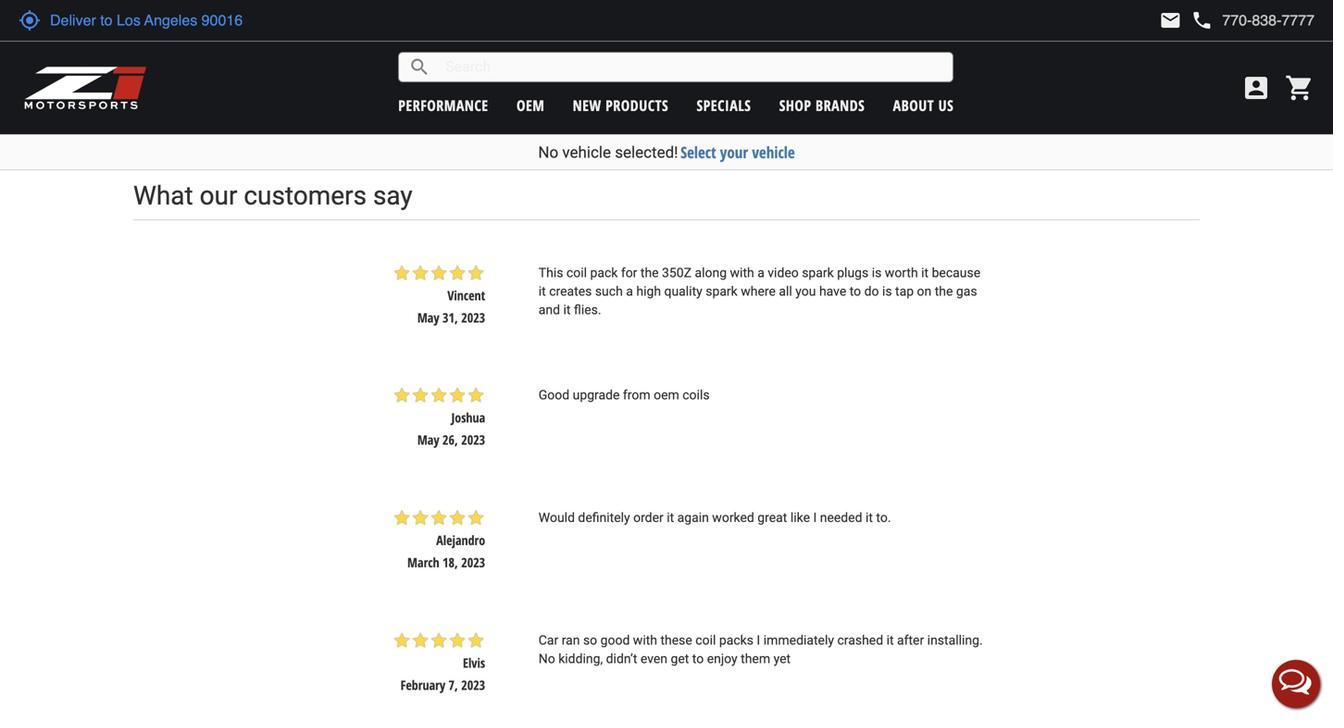 Task type: locate. For each thing, give the bounding box(es) containing it.
0 vertical spatial no
[[538, 143, 559, 162]]

350z inside 'this coil pack for the 350z along with a video spark plugs is worth it because it creates such a high quality spark where all you have to do is tap on the gas and it flies.'
[[662, 265, 692, 281]]

1 high- from the left
[[200, 29, 227, 47]]

z1 inside the z1 vq37vhr high-energy ignition coil pack - set of 6
[[136, 29, 147, 47]]

immediately
[[764, 633, 835, 648]]

star_half left (6)
[[932, 64, 951, 83]]

2 z1 from the left
[[326, 29, 338, 47]]

z1 right "kit"
[[496, 29, 508, 47]]

1 horizontal spatial high-
[[610, 29, 638, 47]]

2023 inside star star star star star elvis february 7, 2023
[[462, 676, 486, 694]]

1 z1 from the left
[[136, 29, 147, 47]]

0 horizontal spatial /
[[433, 29, 439, 47]]

oem
[[517, 95, 545, 115]]

2023 inside star star star star star alejandro march 18, 2023
[[462, 554, 486, 572]]

z1 inside z1 motorsports 350z / g35 vq35de 75mm throttle body kit star star_half (44) $289.99
[[326, 29, 338, 47]]

1 no from the top
[[538, 143, 559, 162]]

1 vertical spatial coil
[[696, 633, 716, 648]]

with up the "where"
[[730, 265, 755, 281]]

350z inside 350z / g35 vq35de knock sensor sub harness star star star star star (34) $39.99
[[657, 29, 680, 47]]

the
[[641, 265, 659, 281], [935, 284, 954, 299]]

2023 right 31, at the top left of page
[[462, 309, 486, 326]]

to inside 'this coil pack for the 350z along with a video spark plugs is worth it because it creates such a high quality spark where all you have to do is tap on the gas and it flies.'
[[850, 284, 862, 299]]

set inside the z1 vq37vhr high-energy ignition coil pack - set of 6
[[229, 43, 244, 61]]

to right get
[[693, 651, 704, 667]]

1 vertical spatial i
[[757, 633, 761, 648]]

coil
[[567, 265, 587, 281], [696, 633, 716, 648]]

performance link
[[399, 95, 489, 115]]

ignition up the oem link
[[522, 43, 562, 61]]

3 - from the left
[[1093, 43, 1097, 61]]

sub
[[709, 43, 728, 61]]

star star star star star joshua may 26, 2023
[[393, 386, 486, 449]]

0 horizontal spatial to
[[693, 651, 704, 667]]

1 horizontal spatial vq37vhr
[[1017, 29, 1064, 47]]

1 horizontal spatial a
[[758, 265, 765, 281]]

$6.98
[[900, 88, 927, 105]]

it up and
[[539, 284, 546, 299]]

no inside car ran so good with these coil packs i immediately crashed it after installing. no kidding, didn't even get to enjoy them yet
[[539, 651, 556, 667]]

no vehicle selected! select your vehicle
[[538, 142, 795, 163]]

it right order
[[667, 510, 674, 526]]

vq35de left knock
[[714, 29, 753, 47]]

1 vertical spatial the
[[935, 284, 954, 299]]

pack inside z1 300zx ignition coil pack repair harness star star star star star_half (6) $6.98
[[941, 29, 964, 47]]

1 2023 from the top
[[462, 309, 486, 326]]

2023 inside star star star star star joshua may 26, 2023
[[462, 431, 486, 449]]

g35 up $349.99
[[546, 29, 565, 47]]

- for z1 vq37vhr high-energy ignition coil pack - single
[[1093, 43, 1097, 61]]

pack inside the "z1 vq37vhr high-energy ignition coil pack - single"
[[1066, 43, 1089, 61]]

do
[[865, 284, 880, 299]]

set
[[229, 43, 244, 61], [620, 43, 636, 61]]

z1 up z1 motorsports logo
[[136, 29, 147, 47]]

2 set from the left
[[620, 43, 636, 61]]

coil up creates
[[567, 265, 587, 281]]

tap
[[896, 284, 914, 299]]

1 vertical spatial spark
[[706, 284, 738, 299]]

2023 right 7,
[[462, 676, 486, 694]]

high- inside the "z1 vq37vhr high-energy ignition coil pack - single"
[[1067, 29, 1094, 47]]

1 horizontal spatial i
[[814, 510, 817, 526]]

vehicle right your
[[752, 142, 795, 163]]

1 horizontal spatial -
[[613, 43, 617, 61]]

may inside star star star star star joshua may 26, 2023
[[418, 431, 440, 449]]

vehicle
[[752, 142, 795, 163], [563, 143, 611, 162]]

with inside car ran so good with these coil packs i immediately crashed it after installing. no kidding, didn't even get to enjoy them yet
[[633, 633, 658, 648]]

is
[[872, 265, 882, 281], [883, 284, 893, 299]]

mail
[[1160, 9, 1182, 31]]

the right on
[[935, 284, 954, 299]]

0 horizontal spatial set
[[229, 43, 244, 61]]

star_half inside z1 300zx ignition coil pack repair harness star star star star star_half (6) $6.98
[[932, 64, 951, 83]]

i for star star star star star alejandro march 18, 2023
[[814, 510, 817, 526]]

pack
[[941, 29, 964, 47], [195, 43, 218, 61], [587, 43, 610, 61], [1066, 43, 1089, 61]]

about us
[[893, 95, 954, 115]]

0 vertical spatial the
[[641, 265, 659, 281]]

1 of from the left
[[247, 43, 258, 61]]

1 / from the left
[[433, 29, 439, 47]]

a up the "where"
[[758, 265, 765, 281]]

2 star_half from the left
[[932, 64, 951, 83]]

0 vertical spatial with
[[730, 265, 755, 281]]

1 horizontal spatial with
[[730, 265, 755, 281]]

0 horizontal spatial vehicle
[[563, 143, 611, 162]]

2 horizontal spatial energy
[[1094, 29, 1128, 47]]

ignition right 300zx
[[876, 29, 915, 47]]

knock
[[756, 29, 787, 47]]

with
[[730, 265, 755, 281], [633, 633, 658, 648]]

what
[[133, 180, 193, 211]]

0 vertical spatial i
[[814, 510, 817, 526]]

g35 left "kit"
[[442, 29, 461, 47]]

2 no from the top
[[539, 651, 556, 667]]

0 horizontal spatial high-
[[200, 29, 227, 47]]

may inside star star star star star vincent may 31, 2023
[[418, 309, 440, 326]]

ignition
[[265, 29, 304, 47], [876, 29, 915, 47], [1132, 29, 1171, 47], [522, 43, 562, 61]]

1 harness from the left
[[731, 43, 771, 61]]

along
[[695, 265, 727, 281]]

the up "high"
[[641, 265, 659, 281]]

it
[[922, 265, 929, 281], [539, 284, 546, 299], [564, 302, 571, 318], [667, 510, 674, 526], [866, 510, 873, 526], [887, 633, 894, 648]]

2 horizontal spatial g35
[[692, 29, 711, 47]]

say
[[373, 180, 413, 211]]

2 harness from the left
[[894, 43, 934, 61]]

g35
[[442, 29, 461, 47], [546, 29, 565, 47], [692, 29, 711, 47]]

1 horizontal spatial the
[[935, 284, 954, 299]]

mail link
[[1160, 9, 1182, 31]]

z1 inside the "z1 vq37vhr high-energy ignition coil pack - single"
[[1003, 29, 1014, 47]]

350z right "kit"
[[511, 29, 535, 47]]

4 2023 from the top
[[462, 676, 486, 694]]

z1 left 300zx
[[828, 29, 840, 47]]

/ up the oem link
[[538, 29, 543, 47]]

0 horizontal spatial vq37vhr
[[150, 29, 197, 47]]

1 star_half from the left
[[409, 64, 427, 83]]

3 / from the left
[[684, 29, 689, 47]]

2023 right 18,
[[462, 554, 486, 572]]

/ right "throttle"
[[433, 29, 439, 47]]

oem link
[[517, 95, 545, 115]]

energy for single
[[1094, 29, 1128, 47]]

2 / from the left
[[538, 29, 543, 47]]

video
[[768, 265, 799, 281]]

2 horizontal spatial high-
[[1067, 29, 1094, 47]]

energy
[[227, 29, 261, 47], [1094, 29, 1128, 47], [484, 43, 519, 61]]

1 horizontal spatial 6
[[564, 58, 570, 75]]

1 horizontal spatial spark
[[802, 265, 834, 281]]

ignition right single
[[1132, 29, 1171, 47]]

1 vq37vhr from the left
[[150, 29, 197, 47]]

spark down along
[[706, 284, 738, 299]]

z1 left motorsports
[[326, 29, 338, 47]]

is up do
[[872, 265, 882, 281]]

star_half inside z1 motorsports 350z / g35 vq35de 75mm throttle body kit star star_half (44) $289.99
[[409, 64, 427, 83]]

ignition inside z1 350z / g35 vq35de high- energy ignition coil pack - set of 6 star star star star star (32) $349.99
[[522, 43, 562, 61]]

z1 for single
[[1003, 29, 1014, 47]]

2 horizontal spatial -
[[1093, 43, 1097, 61]]

creates
[[549, 284, 592, 299]]

no down $349.99
[[538, 143, 559, 162]]

6
[[261, 43, 267, 61], [564, 58, 570, 75]]

0 vertical spatial is
[[872, 265, 882, 281]]

1 horizontal spatial energy
[[484, 43, 519, 61]]

0 horizontal spatial coil
[[567, 265, 587, 281]]

car ran so good with these coil packs i immediately crashed it after installing. no kidding, didn't even get to enjoy them yet
[[539, 633, 983, 667]]

1 horizontal spatial /
[[538, 29, 543, 47]]

no
[[538, 143, 559, 162], [539, 651, 556, 667]]

pack inside the z1 vq37vhr high-energy ignition coil pack - set of 6
[[195, 43, 218, 61]]

vq37vhr inside the z1 vq37vhr high-energy ignition coil pack - set of 6
[[150, 29, 197, 47]]

it left after
[[887, 633, 894, 648]]

0 horizontal spatial g35
[[442, 29, 461, 47]]

us
[[939, 95, 954, 115]]

1 horizontal spatial harness
[[894, 43, 934, 61]]

vq35de up (32)
[[568, 29, 607, 47]]

1 vertical spatial may
[[418, 431, 440, 449]]

1 horizontal spatial of
[[639, 43, 649, 61]]

- inside the z1 vq37vhr high-energy ignition coil pack - set of 6
[[221, 43, 226, 61]]

from
[[623, 388, 651, 403]]

i inside car ran so good with these coil packs i immediately crashed it after installing. no kidding, didn't even get to enjoy them yet
[[757, 633, 761, 648]]

what our customers say
[[133, 180, 413, 211]]

of inside z1 350z / g35 vq35de high- energy ignition coil pack - set of 6 star star star star star (32) $349.99
[[639, 43, 649, 61]]

2 vq37vhr from the left
[[1017, 29, 1064, 47]]

vehicle down $349.99
[[563, 143, 611, 162]]

account_box
[[1242, 73, 1272, 103]]

2 2023 from the top
[[462, 431, 486, 449]]

0 vertical spatial coil
[[567, 265, 587, 281]]

2 g35 from the left
[[546, 29, 565, 47]]

about
[[893, 95, 935, 115]]

350z up search search box
[[657, 29, 680, 47]]

350z up quality
[[662, 265, 692, 281]]

/ inside z1 motorsports 350z / g35 vq35de 75mm throttle body kit star star_half (44) $289.99
[[433, 29, 439, 47]]

0 horizontal spatial harness
[[731, 43, 771, 61]]

so
[[584, 633, 598, 648]]

1 horizontal spatial set
[[620, 43, 636, 61]]

ignition left the 75mm
[[265, 29, 304, 47]]

0 horizontal spatial the
[[641, 265, 659, 281]]

0 horizontal spatial energy
[[227, 29, 261, 47]]

select your vehicle link
[[681, 142, 795, 163]]

where
[[741, 284, 776, 299]]

z1 for star
[[828, 29, 840, 47]]

ignition inside the "z1 vq37vhr high-energy ignition coil pack - single"
[[1132, 29, 1171, 47]]

star star star star star vincent may 31, 2023
[[393, 264, 486, 326]]

g35 inside z1 motorsports 350z / g35 vq35de 75mm throttle body kit star star_half (44) $289.99
[[442, 29, 461, 47]]

1 - from the left
[[221, 43, 226, 61]]

high- for z1 vq37vhr high-energy ignition coil pack - set of 6
[[200, 29, 227, 47]]

specials
[[697, 95, 752, 115]]

1 vertical spatial no
[[539, 651, 556, 667]]

1 horizontal spatial vq35de
[[568, 29, 607, 47]]

a down for
[[626, 284, 633, 299]]

/
[[433, 29, 439, 47], [538, 29, 543, 47], [684, 29, 689, 47]]

star inside z1 motorsports 350z / g35 vq35de 75mm throttle body kit star star_half (44) $289.99
[[390, 64, 409, 83]]

3 high- from the left
[[1067, 29, 1094, 47]]

/ up search search box
[[684, 29, 689, 47]]

may
[[418, 309, 440, 326], [418, 431, 440, 449]]

1 horizontal spatial coil
[[696, 633, 716, 648]]

is right do
[[883, 284, 893, 299]]

0 vertical spatial to
[[850, 284, 862, 299]]

to left do
[[850, 284, 862, 299]]

(6)
[[954, 66, 969, 80]]

energy inside the "z1 vq37vhr high-energy ignition coil pack - single"
[[1094, 29, 1128, 47]]

i for star star star star star elvis february 7, 2023
[[757, 633, 761, 648]]

no inside "no vehicle selected! select your vehicle"
[[538, 143, 559, 162]]

high- inside the z1 vq37vhr high-energy ignition coil pack - set of 6
[[200, 29, 227, 47]]

and
[[539, 302, 560, 318]]

0 vertical spatial a
[[758, 265, 765, 281]]

- inside the "z1 vq37vhr high-energy ignition coil pack - single"
[[1093, 43, 1097, 61]]

0 vertical spatial spark
[[802, 265, 834, 281]]

1 horizontal spatial star_half
[[932, 64, 951, 83]]

vq37vhr for z1 vq37vhr high-energy ignition coil pack - set of 6
[[150, 29, 197, 47]]

2023 down joshua
[[462, 431, 486, 449]]

spark
[[802, 265, 834, 281], [706, 284, 738, 299]]

it up on
[[922, 265, 929, 281]]

1 vertical spatial with
[[633, 633, 658, 648]]

2023 inside star star star star star vincent may 31, 2023
[[462, 309, 486, 326]]

sensor
[[790, 29, 824, 47]]

vq37vhr inside the "z1 vq37vhr high-energy ignition coil pack - single"
[[1017, 29, 1064, 47]]

worth
[[885, 265, 919, 281]]

2 of from the left
[[639, 43, 649, 61]]

0 horizontal spatial i
[[757, 633, 761, 648]]

2 horizontal spatial vq35de
[[714, 29, 753, 47]]

1 horizontal spatial to
[[850, 284, 862, 299]]

a
[[758, 265, 765, 281], [626, 284, 633, 299]]

star_half
[[409, 64, 427, 83], [932, 64, 951, 83]]

may left 26, on the bottom of the page
[[418, 431, 440, 449]]

spark up you
[[802, 265, 834, 281]]

vq35de left the 75mm
[[312, 43, 351, 61]]

(34)
[[777, 66, 799, 80]]

0 vertical spatial may
[[418, 309, 440, 326]]

350z
[[407, 29, 430, 47], [511, 29, 535, 47], [657, 29, 680, 47], [662, 265, 692, 281]]

i
[[814, 510, 817, 526], [757, 633, 761, 648]]

0 horizontal spatial of
[[247, 43, 258, 61]]

1 vertical spatial to
[[693, 651, 704, 667]]

energy inside the z1 vq37vhr high-energy ignition coil pack - set of 6
[[227, 29, 261, 47]]

z1 for body
[[326, 29, 338, 47]]

would
[[539, 510, 575, 526]]

coils
[[683, 388, 710, 403]]

3 2023 from the top
[[462, 554, 486, 572]]

coil up enjoy
[[696, 633, 716, 648]]

0 horizontal spatial -
[[221, 43, 226, 61]]

g35 up search search box
[[692, 29, 711, 47]]

harness up $6.98
[[894, 43, 934, 61]]

harness right 'sub'
[[731, 43, 771, 61]]

0 horizontal spatial star_half
[[409, 64, 427, 83]]

2 may from the top
[[418, 431, 440, 449]]

shopping_cart
[[1286, 73, 1315, 103]]

350z up search
[[407, 29, 430, 47]]

3 z1 from the left
[[496, 29, 508, 47]]

motorsports
[[341, 29, 403, 47]]

2023
[[462, 309, 486, 326], [462, 431, 486, 449], [462, 554, 486, 572], [462, 676, 486, 694]]

3 g35 from the left
[[692, 29, 711, 47]]

2 horizontal spatial /
[[684, 29, 689, 47]]

star_half down "throttle"
[[409, 64, 427, 83]]

z1 inside z1 300zx ignition coil pack repair harness star star star star star_half (6) $6.98
[[828, 29, 840, 47]]

1 g35 from the left
[[442, 29, 461, 47]]

350z / g35 vq35de knock sensor sub harness star star star star star (34) $39.99
[[657, 29, 824, 105]]

z1 right repair
[[1003, 29, 1014, 47]]

shopping_cart link
[[1281, 73, 1315, 103]]

kidding,
[[559, 651, 603, 667]]

on
[[918, 284, 932, 299]]

these
[[661, 633, 693, 648]]

vq37vhr for z1 vq37vhr high-energy ignition coil pack - single
[[1017, 29, 1064, 47]]

1 set from the left
[[229, 43, 244, 61]]

z1 inside z1 350z / g35 vq35de high- energy ignition coil pack - set of 6 star star star star star (32) $349.99
[[496, 29, 508, 47]]

0 horizontal spatial 6
[[261, 43, 267, 61]]

0 horizontal spatial vq35de
[[312, 43, 351, 61]]

needed
[[820, 510, 863, 526]]

no down car
[[539, 651, 556, 667]]

it right and
[[564, 302, 571, 318]]

packs
[[720, 633, 754, 648]]

0 horizontal spatial with
[[633, 633, 658, 648]]

z1 vq37vhr high-energy ignition coil pack - single
[[1003, 29, 1171, 61]]

may left 31, at the top left of page
[[418, 309, 440, 326]]

car
[[539, 633, 559, 648]]

0 horizontal spatial a
[[626, 284, 633, 299]]

5 z1 from the left
[[1003, 29, 1014, 47]]

1 horizontal spatial g35
[[546, 29, 565, 47]]

z1
[[136, 29, 147, 47], [326, 29, 338, 47], [496, 29, 508, 47], [828, 29, 840, 47], [1003, 29, 1014, 47]]

coil inside z1 300zx ignition coil pack repair harness star star star star star_half (6) $6.98
[[919, 29, 937, 47]]

2 high- from the left
[[610, 29, 638, 47]]

4 z1 from the left
[[828, 29, 840, 47]]

2 - from the left
[[613, 43, 617, 61]]

high
[[637, 284, 661, 299]]

with up even
[[633, 633, 658, 648]]

z1 300zx ignition coil pack repair harness star star star star star_half (6) $6.98
[[828, 29, 999, 105]]

i right like on the bottom right of the page
[[814, 510, 817, 526]]

1 may from the top
[[418, 309, 440, 326]]

set inside z1 350z / g35 vq35de high- energy ignition coil pack - set of 6 star star star star star (32) $349.99
[[620, 43, 636, 61]]

i up the them
[[757, 633, 761, 648]]

vehicle inside "no vehicle selected! select your vehicle"
[[563, 143, 611, 162]]

(32)
[[604, 81, 626, 95]]



Task type: vqa. For each thing, say whether or not it's contained in the screenshot.
L
no



Task type: describe. For each thing, give the bounding box(es) containing it.
350z inside z1 motorsports 350z / g35 vq35de 75mm throttle body kit star star_half (44) $289.99
[[407, 29, 430, 47]]

may for star star star star star joshua may 26, 2023
[[418, 431, 440, 449]]

phone link
[[1192, 9, 1315, 31]]

2023 for star star star star star vincent may 31, 2023
[[462, 309, 486, 326]]

star_half for (44)
[[409, 64, 427, 83]]

- for z1 vq37vhr high-energy ignition coil pack - set of 6
[[221, 43, 226, 61]]

high- inside z1 350z / g35 vq35de high- energy ignition coil pack - set of 6 star star star star star (32) $349.99
[[610, 29, 638, 47]]

vincent
[[448, 287, 486, 304]]

may for star star star star star vincent may 31, 2023
[[418, 309, 440, 326]]

after
[[898, 633, 925, 648]]

with inside 'this coil pack for the 350z along with a video spark plugs is worth it because it creates such a high quality spark where all you have to do is tap on the gas and it flies.'
[[730, 265, 755, 281]]

6 inside the z1 vq37vhr high-energy ignition coil pack - set of 6
[[261, 43, 267, 61]]

you
[[796, 284, 816, 299]]

31,
[[443, 309, 458, 326]]

customers
[[244, 180, 367, 211]]

18,
[[443, 554, 458, 572]]

vq35de inside 350z / g35 vq35de knock sensor sub harness star star star star star (34) $39.99
[[714, 29, 753, 47]]

star_half for star
[[932, 64, 951, 83]]

shop brands
[[780, 95, 865, 115]]

joshua
[[452, 409, 486, 427]]

1 horizontal spatial vehicle
[[752, 142, 795, 163]]

z1 for coil
[[496, 29, 508, 47]]

harness inside z1 300zx ignition coil pack repair harness star star star star star_half (6) $6.98
[[894, 43, 934, 61]]

coil inside car ran so good with these coil packs i immediately crashed it after installing. no kidding, didn't even get to enjoy them yet
[[696, 633, 716, 648]]

energy for set
[[227, 29, 261, 47]]

ran
[[562, 633, 580, 648]]

new
[[573, 95, 602, 115]]

to.
[[877, 510, 892, 526]]

shop
[[780, 95, 812, 115]]

installing.
[[928, 633, 983, 648]]

march
[[408, 554, 440, 572]]

body
[[433, 43, 458, 61]]

order
[[634, 510, 664, 526]]

because
[[932, 265, 981, 281]]

new products
[[573, 95, 669, 115]]

vq35de inside z1 motorsports 350z / g35 vq35de 75mm throttle body kit star star_half (44) $289.99
[[312, 43, 351, 61]]

this
[[539, 265, 564, 281]]

didn't
[[606, 651, 638, 667]]

0 horizontal spatial spark
[[706, 284, 738, 299]]

our
[[200, 180, 238, 211]]

$289.99
[[374, 88, 413, 105]]

search
[[409, 56, 431, 78]]

good upgrade from oem coils
[[539, 388, 710, 403]]

vq35de inside z1 350z / g35 vq35de high- energy ignition coil pack - set of 6 star star star star star (32) $349.99
[[568, 29, 607, 47]]

26,
[[443, 431, 458, 449]]

flies.
[[574, 302, 602, 318]]

of inside the z1 vq37vhr high-energy ignition coil pack - set of 6
[[247, 43, 258, 61]]

$349.99
[[547, 102, 587, 120]]

Search search field
[[431, 53, 953, 81]]

enjoy
[[707, 651, 738, 667]]

yet
[[774, 651, 791, 667]]

star star star star star elvis february 7, 2023
[[393, 632, 486, 694]]

/ inside z1 350z / g35 vq35de high- energy ignition coil pack - set of 6 star star star star star (32) $349.99
[[538, 29, 543, 47]]

harness inside 350z / g35 vq35de knock sensor sub harness star star star star star (34) $39.99
[[731, 43, 771, 61]]

z1 motorsports logo image
[[23, 65, 148, 111]]

quality
[[665, 284, 703, 299]]

coil inside 'this coil pack for the 350z along with a video spark plugs is worth it because it creates such a high quality spark where all you have to do is tap on the gas and it flies.'
[[567, 265, 587, 281]]

energy inside z1 350z / g35 vq35de high- energy ignition coil pack - set of 6 star star star star star (32) $349.99
[[484, 43, 519, 61]]

products
[[606, 95, 669, 115]]

for
[[621, 265, 638, 281]]

mail phone
[[1160, 9, 1214, 31]]

(44)
[[430, 66, 452, 80]]

all
[[779, 284, 793, 299]]

single
[[1100, 43, 1130, 61]]

coil inside the z1 vq37vhr high-energy ignition coil pack - set of 6
[[173, 43, 192, 61]]

coil inside z1 350z / g35 vq35de high- energy ignition coil pack - set of 6 star star star star star (32) $349.99
[[565, 43, 583, 61]]

this coil pack for the 350z along with a video spark plugs is worth it because it creates such a high quality spark where all you have to do is tap on the gas and it flies.
[[539, 265, 981, 318]]

1 vertical spatial a
[[626, 284, 633, 299]]

select
[[681, 142, 717, 163]]

worked
[[713, 510, 755, 526]]

350z inside z1 350z / g35 vq35de high- energy ignition coil pack - set of 6 star star star star star (32) $349.99
[[511, 29, 535, 47]]

/ inside 350z / g35 vq35de knock sensor sub harness star star star star star (34) $39.99
[[684, 29, 689, 47]]

have
[[820, 284, 847, 299]]

good
[[539, 388, 570, 403]]

ignition inside z1 300zx ignition coil pack repair harness star star star star star_half (6) $6.98
[[876, 29, 915, 47]]

coil inside the "z1 vq37vhr high-energy ignition coil pack - single"
[[1044, 43, 1063, 61]]

your
[[720, 142, 749, 163]]

oem
[[654, 388, 680, 403]]

2023 for star star star star star elvis february 7, 2023
[[462, 676, 486, 694]]

2023 for star star star star star alejandro march 18, 2023
[[462, 554, 486, 572]]

my_location
[[19, 9, 41, 31]]

6 inside z1 350z / g35 vq35de high- energy ignition coil pack - set of 6 star star star star star (32) $349.99
[[564, 58, 570, 75]]

z1 350z / g35 vq35de high- energy ignition coil pack - set of 6 star star star star star (32) $349.99
[[484, 29, 649, 120]]

shop brands link
[[780, 95, 865, 115]]

good
[[601, 633, 630, 648]]

2023 for star star star star star joshua may 26, 2023
[[462, 431, 486, 449]]

z1 vq37vhr high-energy ignition coil pack - set of 6
[[136, 29, 304, 61]]

throttle
[[389, 43, 430, 61]]

pack inside z1 350z / g35 vq35de high- energy ignition coil pack - set of 6 star star star star star (32) $349.99
[[587, 43, 610, 61]]

kit
[[461, 43, 475, 61]]

great
[[758, 510, 788, 526]]

specials link
[[697, 95, 752, 115]]

high- for z1 vq37vhr high-energy ignition coil pack - single
[[1067, 29, 1094, 47]]

gas
[[957, 284, 978, 299]]

it left the to. at bottom right
[[866, 510, 873, 526]]

$39.99
[[724, 88, 757, 105]]

1 vertical spatial is
[[883, 284, 893, 299]]

february
[[401, 676, 446, 694]]

g35 inside z1 350z / g35 vq35de high- energy ignition coil pack - set of 6 star star star star star (32) $349.99
[[546, 29, 565, 47]]

ignition inside the z1 vq37vhr high-energy ignition coil pack - set of 6
[[265, 29, 304, 47]]

it inside car ran so good with these coil packs i immediately crashed it after installing. no kidding, didn't even get to enjoy them yet
[[887, 633, 894, 648]]

crashed
[[838, 633, 884, 648]]

z1 for set
[[136, 29, 147, 47]]

performance
[[399, 95, 489, 115]]

such
[[595, 284, 623, 299]]

get
[[671, 651, 689, 667]]

even
[[641, 651, 668, 667]]

pack
[[590, 265, 618, 281]]

to inside car ran so good with these coil packs i immediately crashed it after installing. no kidding, didn't even get to enjoy them yet
[[693, 651, 704, 667]]

g35 inside 350z / g35 vq35de knock sensor sub harness star star star star star (34) $39.99
[[692, 29, 711, 47]]

definitely
[[578, 510, 630, 526]]

them
[[741, 651, 771, 667]]

again
[[678, 510, 709, 526]]

like
[[791, 510, 810, 526]]

- inside z1 350z / g35 vq35de high- energy ignition coil pack - set of 6 star star star star star (32) $349.99
[[613, 43, 617, 61]]

elvis
[[463, 654, 486, 672]]

phone
[[1192, 9, 1214, 31]]



